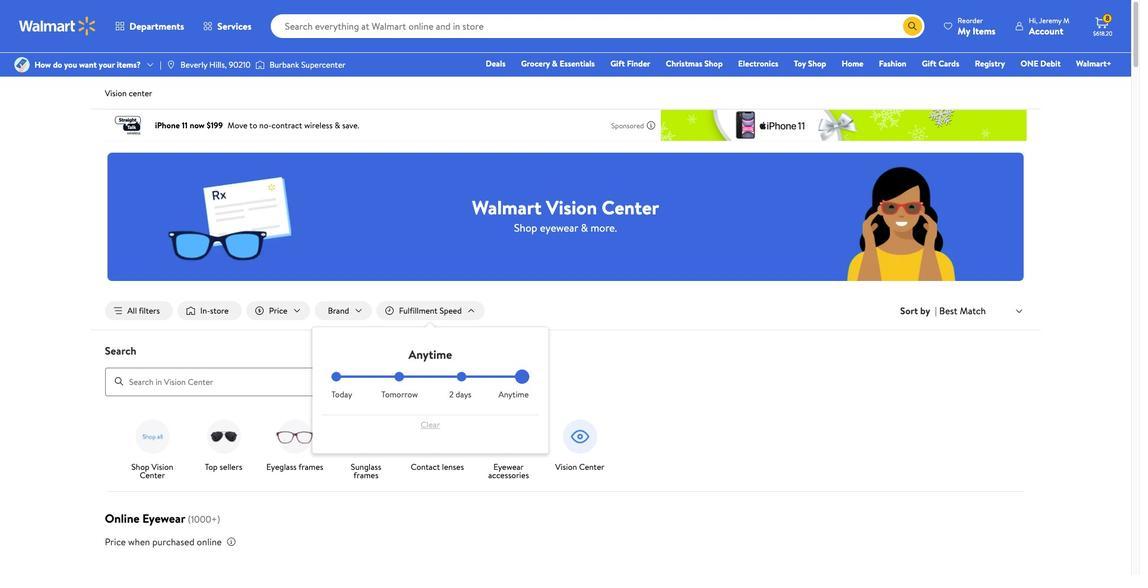 Task type: vqa. For each thing, say whether or not it's contained in the screenshot.
Finder
yes



Task type: locate. For each thing, give the bounding box(es) containing it.
price
[[269, 305, 288, 317], [105, 535, 126, 548]]

| right by
[[935, 304, 937, 317]]

contact
[[411, 461, 440, 473]]

your
[[99, 59, 115, 71]]

anytime
[[409, 346, 452, 362], [499, 389, 529, 400]]

sort and filter section element
[[91, 292, 1041, 453]]

frames down sunglass frames image
[[354, 469, 379, 481]]

shop right christmas
[[705, 58, 723, 70]]

purchased
[[152, 535, 195, 548]]

online
[[197, 535, 222, 548]]

services button
[[194, 12, 261, 40]]

$618.20
[[1094, 29, 1113, 37]]

1 horizontal spatial price
[[269, 305, 288, 317]]

debit
[[1041, 58, 1061, 70]]

none range field inside sort and filter section element
[[332, 376, 529, 378]]

&
[[552, 58, 558, 70], [581, 220, 588, 235]]

center inside walmart vision center shop eyewear & more.
[[602, 194, 659, 220]]

8 $618.20
[[1094, 13, 1113, 37]]

gift finder link
[[605, 57, 656, 70]]

shop right 'toy'
[[808, 58, 827, 70]]

eyewear accessories link
[[478, 415, 540, 482]]

store
[[210, 305, 229, 317]]

1 vertical spatial |
[[935, 304, 937, 317]]

1 horizontal spatial eyewear
[[494, 461, 524, 473]]

vision
[[105, 87, 127, 99], [546, 194, 597, 220], [151, 461, 173, 473], [555, 461, 577, 473]]

None radio
[[457, 372, 467, 381]]

home link
[[837, 57, 869, 70]]

center for walmart
[[602, 194, 659, 220]]

 image
[[255, 59, 265, 71], [166, 60, 176, 70]]

you
[[64, 59, 77, 71]]

gift cards
[[922, 58, 960, 70]]

tomorrow
[[382, 389, 418, 400]]

2 gift from the left
[[922, 58, 937, 70]]

beverly hills, 90210
[[181, 59, 251, 71]]

0 horizontal spatial frames
[[299, 461, 323, 473]]

Today radio
[[332, 372, 341, 381]]

Search search field
[[91, 343, 1041, 396]]

services
[[217, 20, 252, 33]]

beverly
[[181, 59, 207, 71]]

christmas shop
[[666, 58, 723, 70]]

price left when
[[105, 535, 126, 548]]

Walmart Site-Wide search field
[[271, 14, 925, 38]]

gift
[[611, 58, 625, 70], [922, 58, 937, 70]]

gift left finder
[[611, 58, 625, 70]]

anytime up "how fast do you want your order?" option group
[[409, 346, 452, 362]]

1 horizontal spatial  image
[[255, 59, 265, 71]]

sunglass
[[351, 461, 381, 473]]

1 gift from the left
[[611, 58, 625, 70]]

shop inside christmas shop link
[[705, 58, 723, 70]]

items
[[973, 24, 996, 37]]

shop vision center link
[[121, 415, 183, 482]]

sunglass frames link
[[335, 415, 397, 482]]

shop vision center
[[131, 461, 173, 481]]

0 horizontal spatial price
[[105, 535, 126, 548]]

shop inside the toy shop link
[[808, 58, 827, 70]]

0 vertical spatial eyewear
[[494, 461, 524, 473]]

 image left beverly
[[166, 60, 176, 70]]

shop left eyewear
[[514, 220, 538, 235]]

 image
[[14, 57, 30, 72]]

items?
[[117, 59, 141, 71]]

today
[[332, 389, 352, 400]]

walmart+
[[1077, 58, 1112, 70]]

 image right 90210
[[255, 59, 265, 71]]

online eyewear (1000+)
[[105, 510, 220, 526]]

brand
[[328, 305, 349, 317]]

fashion
[[879, 58, 907, 70]]

8
[[1106, 13, 1110, 23]]

|
[[160, 59, 161, 71], [935, 304, 937, 317]]

clear
[[421, 419, 440, 431]]

frames inside sunglass frames
[[354, 469, 379, 481]]

0 horizontal spatial gift
[[611, 58, 625, 70]]

 image for beverly hills, 90210
[[166, 60, 176, 70]]

1 horizontal spatial frames
[[354, 469, 379, 481]]

0 vertical spatial price
[[269, 305, 288, 317]]

walmart vision center. shop eyewear and more. image
[[107, 153, 1024, 281]]

finder
[[627, 58, 651, 70]]

by
[[921, 304, 931, 317]]

top
[[205, 461, 218, 473]]

gift left the cards
[[922, 58, 937, 70]]

1 horizontal spatial anytime
[[499, 389, 529, 400]]

contact lenses link
[[407, 415, 468, 473]]

eyewear up price when purchased online
[[142, 510, 185, 526]]

shop inside walmart vision center shop eyewear & more.
[[514, 220, 538, 235]]

anytime down "anytime" radio
[[499, 389, 529, 400]]

speed
[[440, 305, 462, 317]]

eyewear accessories image
[[487, 415, 530, 458]]

0 horizontal spatial  image
[[166, 60, 176, 70]]

1 vertical spatial price
[[105, 535, 126, 548]]

departments button
[[106, 12, 194, 40]]

toy
[[794, 58, 806, 70]]

accessories
[[488, 469, 529, 481]]

jeremy
[[1040, 15, 1062, 25]]

sunglass frames
[[351, 461, 381, 481]]

online
[[105, 510, 140, 526]]

vision inside walmart vision center shop eyewear & more.
[[546, 194, 597, 220]]

sellers
[[220, 461, 242, 473]]

how do you want your items?
[[34, 59, 141, 71]]

frames for eyeglass frames
[[299, 461, 323, 473]]

1 horizontal spatial gift
[[922, 58, 937, 70]]

vision center image
[[559, 415, 601, 458]]

center
[[602, 194, 659, 220], [579, 461, 605, 473], [140, 469, 165, 481]]

1 vertical spatial eyewear
[[142, 510, 185, 526]]

clear button
[[332, 415, 529, 434]]

0 vertical spatial anytime
[[409, 346, 452, 362]]

None range field
[[332, 376, 529, 378]]

home
[[842, 58, 864, 70]]

& left more.
[[581, 220, 588, 235]]

deals link
[[481, 57, 511, 70]]

0 horizontal spatial |
[[160, 59, 161, 71]]

| right items?
[[160, 59, 161, 71]]

eyewear down eyewear accessories image
[[494, 461, 524, 473]]

frames inside "link"
[[299, 461, 323, 473]]

shop down shop vision center image
[[131, 461, 149, 473]]

toy shop
[[794, 58, 827, 70]]

2
[[449, 389, 454, 400]]

contact lenses
[[411, 461, 464, 473]]

eyewear
[[494, 461, 524, 473], [142, 510, 185, 526]]

price inside dropdown button
[[269, 305, 288, 317]]

one debit link
[[1016, 57, 1067, 70]]

0 horizontal spatial eyewear
[[142, 510, 185, 526]]

price right store
[[269, 305, 288, 317]]

& right "grocery"
[[552, 58, 558, 70]]

my
[[958, 24, 971, 37]]

1 vertical spatial &
[[581, 220, 588, 235]]

| inside sort and filter section element
[[935, 304, 937, 317]]

shop vision center image
[[131, 415, 174, 458]]

gift for gift cards
[[922, 58, 937, 70]]

frames right eyeglass
[[299, 461, 323, 473]]

0 vertical spatial &
[[552, 58, 558, 70]]

in-store button
[[178, 301, 242, 320]]

gift for gift finder
[[611, 58, 625, 70]]

reorder
[[958, 15, 983, 25]]

1 vertical spatial anytime
[[499, 389, 529, 400]]

1 horizontal spatial &
[[581, 220, 588, 235]]

1 horizontal spatial |
[[935, 304, 937, 317]]

center inside shop vision center
[[140, 469, 165, 481]]

0 horizontal spatial &
[[552, 58, 558, 70]]

all filters button
[[105, 301, 173, 320]]



Task type: describe. For each thing, give the bounding box(es) containing it.
deals
[[486, 58, 506, 70]]

walmart+ link
[[1071, 57, 1117, 70]]

search
[[105, 343, 136, 358]]

eyewear
[[540, 220, 579, 235]]

fulfillment
[[399, 305, 438, 317]]

grocery & essentials link
[[516, 57, 601, 70]]

supercenter
[[301, 59, 346, 71]]

fulfillment speed button
[[377, 301, 485, 320]]

in-store
[[200, 305, 229, 317]]

when
[[128, 535, 150, 548]]

legal information image
[[227, 537, 236, 546]]

vision center
[[555, 461, 605, 473]]

christmas
[[666, 58, 703, 70]]

m
[[1064, 15, 1070, 25]]

sponsored
[[612, 120, 644, 130]]

contact lenses image
[[416, 415, 459, 458]]

all
[[127, 305, 137, 317]]

best match
[[940, 304, 986, 317]]

search image
[[114, 377, 124, 386]]

vision inside shop vision center
[[151, 461, 173, 473]]

grocery & essentials
[[521, 58, 595, 70]]

brand button
[[315, 301, 372, 320]]

walmart
[[472, 194, 542, 220]]

hi, jeremy m account
[[1029, 15, 1070, 37]]

Tomorrow radio
[[394, 372, 404, 381]]

walmart image
[[19, 17, 96, 36]]

walmart vision center shop eyewear & more.
[[472, 194, 659, 235]]

top sellers image
[[202, 415, 245, 458]]

one debit
[[1021, 58, 1061, 70]]

fulfillment speed
[[399, 305, 462, 317]]

center
[[129, 87, 152, 99]]

anytime inside "how fast do you want your order?" option group
[[499, 389, 529, 400]]

how fast do you want your order? option group
[[332, 372, 529, 400]]

eyewear inside eyewear accessories
[[494, 461, 524, 473]]

best
[[940, 304, 958, 317]]

eyeglass frames image
[[274, 415, 316, 458]]

more.
[[591, 220, 617, 235]]

registry
[[975, 58, 1006, 70]]

match
[[960, 304, 986, 317]]

price for price
[[269, 305, 288, 317]]

vision center link
[[549, 415, 611, 473]]

top sellers link
[[193, 415, 255, 473]]

frames for sunglass frames
[[354, 469, 379, 481]]

90210
[[229, 59, 251, 71]]

eyeglass frames
[[266, 461, 323, 473]]

eyeglass frames link
[[264, 415, 326, 473]]

electronics
[[738, 58, 779, 70]]

days
[[456, 389, 472, 400]]

registry link
[[970, 57, 1011, 70]]

grocery
[[521, 58, 550, 70]]

shop inside shop vision center
[[131, 461, 149, 473]]

hills,
[[209, 59, 227, 71]]

Search search field
[[271, 14, 925, 38]]

burbank supercenter
[[270, 59, 346, 71]]

sunglass frames image
[[345, 415, 388, 458]]

search icon image
[[908, 21, 918, 31]]

center for shop
[[140, 469, 165, 481]]

best match button
[[937, 303, 1027, 319]]

do
[[53, 59, 62, 71]]

electronics link
[[733, 57, 784, 70]]

all filters
[[127, 305, 160, 317]]

account
[[1029, 24, 1064, 37]]

reorder my items
[[958, 15, 996, 37]]

filters
[[139, 305, 160, 317]]

eyewear accessories
[[488, 461, 529, 481]]

essentials
[[560, 58, 595, 70]]

how
[[34, 59, 51, 71]]

toy shop link
[[789, 57, 832, 70]]

gift cards link
[[917, 57, 965, 70]]

christmas shop link
[[661, 57, 728, 70]]

Anytime radio
[[520, 372, 529, 381]]

sort by |
[[901, 304, 937, 317]]

price for price when purchased online
[[105, 535, 126, 548]]

0 vertical spatial |
[[160, 59, 161, 71]]

 image for burbank supercenter
[[255, 59, 265, 71]]

lenses
[[442, 461, 464, 473]]

sort
[[901, 304, 918, 317]]

fashion link
[[874, 57, 912, 70]]

gift finder
[[611, 58, 651, 70]]

0 horizontal spatial anytime
[[409, 346, 452, 362]]

2 days
[[449, 389, 472, 400]]

(1000+)
[[188, 512, 220, 526]]

cards
[[939, 58, 960, 70]]

departments
[[130, 20, 184, 33]]

Search in Vision Center search field
[[105, 367, 464, 396]]

price when purchased online
[[105, 535, 222, 548]]

& inside walmart vision center shop eyewear & more.
[[581, 220, 588, 235]]

burbank
[[270, 59, 299, 71]]



